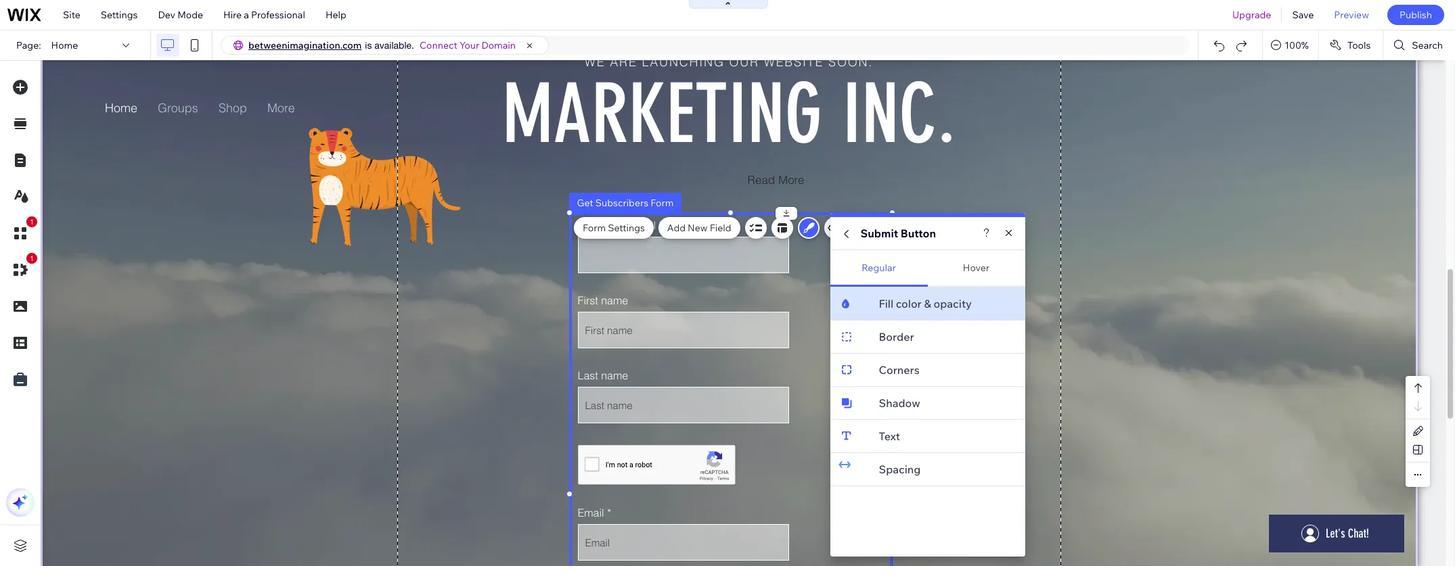 Task type: vqa. For each thing, say whether or not it's contained in the screenshot.
Verify
no



Task type: locate. For each thing, give the bounding box(es) containing it.
domain
[[482, 39, 516, 51]]

is available. connect your domain
[[365, 39, 516, 51]]

tools
[[1348, 39, 1371, 51]]

add
[[667, 222, 686, 234]]

0 vertical spatial settings
[[101, 9, 138, 21]]

form up add
[[651, 197, 674, 209]]

publish
[[1400, 9, 1432, 21]]

0 horizontal spatial form
[[583, 222, 606, 234]]

settings down get subscribers form
[[608, 222, 645, 234]]

tools button
[[1319, 30, 1383, 60]]

save
[[1293, 9, 1314, 21]]

1 vertical spatial 1 button
[[6, 253, 37, 284]]

1 vertical spatial settings
[[608, 222, 645, 234]]

0 vertical spatial 1
[[30, 218, 34, 226]]

text
[[879, 430, 900, 443]]

0 horizontal spatial settings
[[101, 9, 138, 21]]

your
[[460, 39, 479, 51]]

mode
[[177, 9, 203, 21]]

100% button
[[1263, 30, 1319, 60]]

0 vertical spatial form
[[651, 197, 674, 209]]

&
[[924, 297, 931, 311]]

settings left dev
[[101, 9, 138, 21]]

form settings
[[583, 222, 645, 234]]

form down get
[[583, 222, 606, 234]]

submit button
[[861, 227, 936, 240]]

search button
[[1384, 30, 1455, 60]]

color
[[896, 297, 922, 311]]

home
[[51, 39, 78, 51]]

1 button
[[6, 217, 37, 248], [6, 253, 37, 284]]

subscribers
[[596, 197, 649, 209]]

upgrade
[[1233, 9, 1272, 21]]

dev
[[158, 9, 175, 21]]

add new field
[[667, 222, 731, 234]]

search
[[1412, 39, 1443, 51]]

publish button
[[1388, 5, 1445, 25]]

1
[[30, 218, 34, 226], [30, 255, 34, 263]]

1 vertical spatial 1
[[30, 255, 34, 263]]

connect
[[420, 39, 457, 51]]

2 1 button from the top
[[6, 253, 37, 284]]

get
[[577, 197, 593, 209]]

shadow
[[879, 397, 920, 410]]

preview button
[[1324, 0, 1380, 30]]

settings
[[101, 9, 138, 21], [608, 222, 645, 234]]

1 horizontal spatial settings
[[608, 222, 645, 234]]

1 horizontal spatial form
[[651, 197, 674, 209]]

form
[[651, 197, 674, 209], [583, 222, 606, 234]]

hover
[[963, 262, 990, 274]]

hire a professional
[[223, 9, 305, 21]]

preview
[[1334, 9, 1369, 21]]

0 vertical spatial 1 button
[[6, 217, 37, 248]]

100%
[[1285, 39, 1309, 51]]



Task type: describe. For each thing, give the bounding box(es) containing it.
button
[[901, 227, 936, 240]]

1 1 from the top
[[30, 218, 34, 226]]

1 1 button from the top
[[6, 217, 37, 248]]

help
[[326, 9, 346, 21]]

site
[[63, 9, 80, 21]]

is
[[365, 40, 372, 51]]

fill color & opacity
[[879, 297, 972, 311]]

hire
[[223, 9, 242, 21]]

border
[[879, 330, 914, 344]]

professional
[[251, 9, 305, 21]]

submit
[[861, 227, 898, 240]]

dev mode
[[158, 9, 203, 21]]

opacity
[[934, 297, 972, 311]]

betweenimagination.com
[[248, 39, 362, 51]]

save button
[[1282, 0, 1324, 30]]

available.
[[375, 40, 414, 51]]

spacing
[[879, 463, 921, 477]]

fill
[[879, 297, 894, 311]]

corners
[[879, 364, 920, 377]]

2 1 from the top
[[30, 255, 34, 263]]

regular
[[862, 262, 896, 274]]

field
[[710, 222, 731, 234]]

a
[[244, 9, 249, 21]]

new
[[688, 222, 708, 234]]

1 vertical spatial form
[[583, 222, 606, 234]]

get subscribers form
[[577, 197, 674, 209]]



